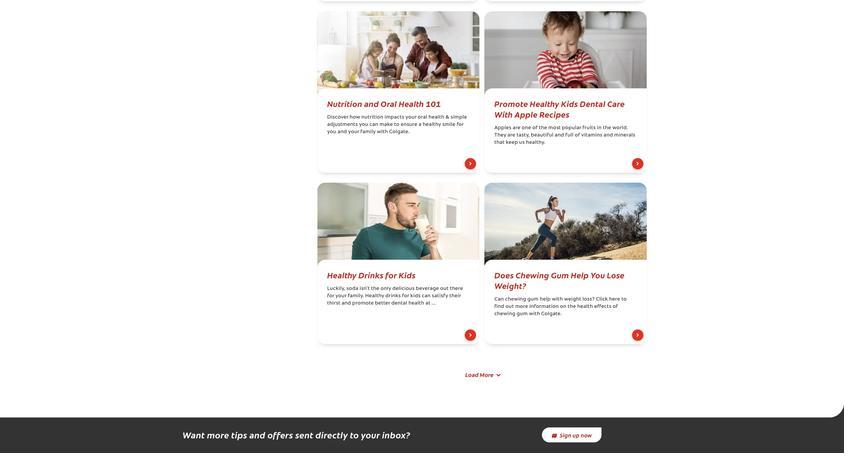 Task type: describe. For each thing, give the bounding box(es) containing it.
healthy.
[[526, 140, 545, 145]]

smile
[[442, 122, 455, 127]]

nutrition and oral health 101
[[327, 98, 441, 109]]

and inside discover how nutrition impacts your oral health & simple adjustments you can make to ensure a healthy smile for you and your family with colgate.
[[338, 130, 347, 135]]

tasty,
[[517, 133, 530, 138]]

drinks
[[385, 294, 401, 299]]

sign up now link
[[542, 428, 601, 443]]

their
[[449, 294, 461, 299]]

to inside discover how nutrition impacts your oral health & simple adjustments you can make to ensure a healthy smile for you and your family with colgate.
[[394, 122, 400, 127]]

more inside can chewing gum help with weight loss? click here to find out more information on the health effects of chewing gum with colgate.
[[515, 305, 528, 310]]

recipes
[[539, 109, 570, 120]]

healthy
[[423, 122, 441, 127]]

on
[[560, 305, 567, 310]]

1 vertical spatial are
[[508, 133, 515, 138]]

effects
[[594, 305, 612, 310]]

the inside can chewing gum help with weight loss? click here to find out more information on the health effects of chewing gum with colgate.
[[568, 305, 576, 310]]

health inside discover how nutrition impacts your oral health & simple adjustments you can make to ensure a healthy smile for you and your family with colgate.
[[429, 115, 444, 120]]

help
[[571, 270, 589, 281]]

apple
[[515, 109, 538, 120]]

want
[[182, 430, 205, 442]]

dental
[[580, 98, 606, 109]]

oral
[[381, 98, 397, 109]]

0 horizontal spatial of
[[532, 126, 538, 131]]

with
[[494, 109, 513, 120]]

help
[[540, 297, 551, 302]]

lose
[[607, 270, 625, 281]]

with inside discover how nutrition impacts your oral health & simple adjustments you can make to ensure a healthy smile for you and your family with colgate.
[[377, 130, 388, 135]]

nutrition
[[361, 115, 383, 120]]

popular
[[562, 126, 581, 131]]

a
[[419, 122, 422, 127]]

and down 'most'
[[555, 133, 564, 138]]

soda
[[347, 287, 358, 292]]

health inside luckily, soda isn't the only delicious beverage out there for your family. healthy drinks for kids can satisfy their thirst and promote better dental health at ...
[[409, 301, 424, 306]]

that
[[494, 140, 505, 145]]

can inside discover how nutrition impacts your oral health & simple adjustments you can make to ensure a healthy smile for you and your family with colgate.
[[370, 122, 378, 127]]

click
[[596, 297, 608, 302]]

one
[[522, 126, 531, 131]]

minerals
[[614, 133, 635, 138]]

in
[[597, 126, 602, 131]]

tips
[[231, 430, 247, 442]]

out inside luckily, soda isn't the only delicious beverage out there for your family. healthy drinks for kids can satisfy their thirst and promote better dental health at ...
[[440, 287, 449, 292]]

simple
[[451, 115, 467, 120]]

the right in
[[603, 126, 611, 131]]

only
[[381, 287, 391, 292]]

satisfy
[[432, 294, 448, 299]]

full
[[565, 133, 574, 138]]

fruits
[[583, 126, 596, 131]]

offers
[[268, 430, 293, 442]]

load more
[[465, 371, 494, 379]]

drinks
[[358, 270, 384, 281]]

they
[[494, 133, 506, 138]]

information
[[529, 305, 559, 310]]

does
[[494, 270, 514, 281]]

family
[[360, 130, 376, 135]]

does chewing gum help you lose weight?
[[494, 270, 625, 291]]

and inside luckily, soda isn't the only delicious beverage out there for your family. healthy drinks for kids can satisfy their thirst and promote better dental health at ...
[[342, 301, 351, 306]]

the up beautiful
[[539, 126, 547, 131]]

sign up now
[[560, 432, 592, 439]]

chewing
[[516, 270, 549, 281]]

can chewing gum help with weight loss? click here to find out more information on the health effects of chewing gum with colgate.
[[494, 297, 627, 317]]

your left inbox?
[[361, 430, 380, 442]]

colgate. inside discover how nutrition impacts your oral health & simple adjustments you can make to ensure a healthy smile for you and your family with colgate.
[[389, 130, 410, 135]]

gum
[[551, 270, 569, 281]]

sign
[[560, 432, 571, 439]]

promote
[[494, 98, 528, 109]]

family.
[[348, 294, 364, 299]]

for down delicious
[[402, 294, 409, 299]]

at
[[426, 301, 430, 306]]

discover
[[327, 115, 348, 120]]

discover how nutrition impacts your oral health & simple adjustments you can make to ensure a healthy smile for you and your family with colgate.
[[327, 115, 467, 135]]

promote healthy kids dental care with apple recipes
[[494, 98, 625, 120]]

keep
[[506, 140, 518, 145]]

1 vertical spatial healthy
[[327, 270, 357, 281]]

the inside luckily, soda isn't the only delicious beverage out there for your family. healthy drinks for kids can satisfy their thirst and promote better dental health at ...
[[371, 287, 379, 292]]

2 vertical spatial to
[[350, 430, 359, 442]]

rounded corner image
[[829, 404, 844, 418]]

ensure
[[401, 122, 417, 127]]

thirst
[[327, 301, 340, 306]]



Task type: vqa. For each thing, say whether or not it's contained in the screenshot.
second Pack from the right
no



Task type: locate. For each thing, give the bounding box(es) containing it.
for inside discover how nutrition impacts your oral health & simple adjustments you can make to ensure a healthy smile for you and your family with colgate.
[[457, 122, 464, 127]]

and down family.
[[342, 301, 351, 306]]

healthy up luckily,
[[327, 270, 357, 281]]

apples
[[494, 126, 511, 131]]

can down 'nutrition'
[[370, 122, 378, 127]]

load more button
[[457, 368, 507, 383]]

up
[[573, 432, 580, 439]]

health down kids
[[409, 301, 424, 306]]

0 horizontal spatial with
[[377, 130, 388, 135]]

1 vertical spatial more
[[207, 430, 229, 442]]

to inside can chewing gum help with weight loss? click here to find out more information on the health effects of chewing gum with colgate.
[[621, 297, 627, 302]]

out
[[440, 287, 449, 292], [506, 305, 514, 310]]

are up tasty,
[[513, 126, 521, 131]]

and right tips
[[249, 430, 265, 442]]

healthy
[[530, 98, 559, 109], [327, 270, 357, 281], [365, 294, 384, 299]]

make
[[380, 122, 393, 127]]

health inside can chewing gum help with weight loss? click here to find out more information on the health effects of chewing gum with colgate.
[[577, 305, 593, 310]]

1 vertical spatial out
[[506, 305, 514, 310]]

kids
[[410, 294, 421, 299]]

of
[[532, 126, 538, 131], [575, 133, 580, 138], [613, 305, 618, 310]]

of right full
[[575, 133, 580, 138]]

the right isn't
[[371, 287, 379, 292]]

of right one
[[532, 126, 538, 131]]

0 vertical spatial chewing
[[505, 297, 526, 302]]

out up satisfy
[[440, 287, 449, 292]]

0 horizontal spatial you
[[327, 130, 336, 135]]

luckily,
[[327, 287, 345, 292]]

your
[[406, 115, 417, 120], [348, 130, 359, 135], [336, 294, 346, 299], [361, 430, 380, 442]]

here
[[609, 297, 620, 302]]

are up keep
[[508, 133, 515, 138]]

gum down "weight?"
[[517, 312, 528, 317]]

1 horizontal spatial more
[[515, 305, 528, 310]]

vitamins
[[581, 133, 602, 138]]

healthy inside promote healthy kids dental care with apple recipes
[[530, 98, 559, 109]]

healthy drinks for kids
[[327, 270, 416, 281]]

your down adjustments
[[348, 130, 359, 135]]

impacts
[[385, 115, 404, 120]]

2 horizontal spatial of
[[613, 305, 618, 310]]

most
[[548, 126, 561, 131]]

you down adjustments
[[327, 130, 336, 135]]

1 vertical spatial you
[[327, 130, 336, 135]]

your down luckily,
[[336, 294, 346, 299]]

colgate. down information
[[541, 312, 562, 317]]

for
[[457, 122, 464, 127], [385, 270, 397, 281], [327, 294, 334, 299], [402, 294, 409, 299]]

gum
[[527, 297, 539, 302], [517, 312, 528, 317]]

101
[[426, 98, 441, 109]]

care
[[607, 98, 625, 109]]

loss?
[[583, 297, 595, 302]]

0 horizontal spatial more
[[207, 430, 229, 442]]

healthy up 'most'
[[530, 98, 559, 109]]

1 vertical spatial colgate.
[[541, 312, 562, 317]]

nutrition
[[327, 98, 362, 109]]

0 vertical spatial out
[[440, 287, 449, 292]]

&
[[446, 115, 449, 120]]

of down here
[[613, 305, 618, 310]]

kids left dental on the top right
[[561, 98, 578, 109]]

2 horizontal spatial health
[[577, 305, 593, 310]]

chewing
[[505, 297, 526, 302], [494, 312, 515, 317]]

your inside luckily, soda isn't the only delicious beverage out there for your family. healthy drinks for kids can satisfy their thirst and promote better dental health at ...
[[336, 294, 346, 299]]

1 horizontal spatial you
[[359, 122, 368, 127]]

can
[[494, 297, 504, 302]]

0 vertical spatial to
[[394, 122, 400, 127]]

the down weight
[[568, 305, 576, 310]]

1 horizontal spatial can
[[422, 294, 431, 299]]

chewing down "weight?"
[[505, 297, 526, 302]]

...
[[432, 301, 436, 306]]

can inside luckily, soda isn't the only delicious beverage out there for your family. healthy drinks for kids can satisfy their thirst and promote better dental health at ...
[[422, 294, 431, 299]]

0 vertical spatial healthy
[[530, 98, 559, 109]]

weight
[[564, 297, 581, 302]]

1 horizontal spatial with
[[529, 312, 540, 317]]

luckily, soda isn't the only delicious beverage out there for your family. healthy drinks for kids can satisfy their thirst and promote better dental health at ...
[[327, 287, 463, 306]]

kids inside promote healthy kids dental care with apple recipes
[[561, 98, 578, 109]]

now
[[581, 432, 592, 439]]

0 horizontal spatial health
[[409, 301, 424, 306]]

inbox?
[[382, 430, 410, 442]]

kids up delicious
[[399, 270, 416, 281]]

healthy up better
[[365, 294, 384, 299]]

1 horizontal spatial of
[[575, 133, 580, 138]]

0 vertical spatial are
[[513, 126, 521, 131]]

0 vertical spatial with
[[377, 130, 388, 135]]

isn't
[[360, 287, 370, 292]]

for up thirst
[[327, 294, 334, 299]]

adjustments
[[327, 122, 358, 127]]

with up on
[[552, 297, 563, 302]]

of inside can chewing gum help with weight loss? click here to find out more information on the health effects of chewing gum with colgate.
[[613, 305, 618, 310]]

beverage
[[416, 287, 439, 292]]

and down world.
[[604, 133, 613, 138]]

1 horizontal spatial colgate.
[[541, 312, 562, 317]]

2 horizontal spatial with
[[552, 297, 563, 302]]

how
[[350, 115, 360, 120]]

load
[[465, 371, 479, 379]]

healthy inside luckily, soda isn't the only delicious beverage out there for your family. healthy drinks for kids can satisfy their thirst and promote better dental health at ...
[[365, 294, 384, 299]]

better
[[375, 301, 390, 306]]

world.
[[612, 126, 628, 131]]

2 horizontal spatial to
[[621, 297, 627, 302]]

out right find
[[506, 305, 514, 310]]

0 vertical spatial you
[[359, 122, 368, 127]]

there
[[450, 287, 463, 292]]

to down impacts
[[394, 122, 400, 127]]

1 horizontal spatial to
[[394, 122, 400, 127]]

1 vertical spatial gum
[[517, 312, 528, 317]]

colgate.
[[389, 130, 410, 135], [541, 312, 562, 317]]

health up healthy
[[429, 115, 444, 120]]

directly
[[315, 430, 348, 442]]

sent
[[295, 430, 313, 442]]

health down the loss?
[[577, 305, 593, 310]]

0 horizontal spatial healthy
[[327, 270, 357, 281]]

weight?
[[494, 280, 526, 291]]

with down information
[[529, 312, 540, 317]]

0 horizontal spatial kids
[[399, 270, 416, 281]]

2 vertical spatial healthy
[[365, 294, 384, 299]]

and down adjustments
[[338, 130, 347, 135]]

and
[[364, 98, 379, 109], [338, 130, 347, 135], [555, 133, 564, 138], [604, 133, 613, 138], [342, 301, 351, 306], [249, 430, 265, 442]]

more right find
[[515, 305, 528, 310]]

can
[[370, 122, 378, 127], [422, 294, 431, 299]]

0 vertical spatial colgate.
[[389, 130, 410, 135]]

and up 'nutrition'
[[364, 98, 379, 109]]

can down 'beverage'
[[422, 294, 431, 299]]

health
[[399, 98, 424, 109]]

with down make
[[377, 130, 388, 135]]

you up family at top
[[359, 122, 368, 127]]

2 vertical spatial of
[[613, 305, 618, 310]]

chewing down find
[[494, 312, 515, 317]]

1 vertical spatial with
[[552, 297, 563, 302]]

1 vertical spatial to
[[621, 297, 627, 302]]

are
[[513, 126, 521, 131], [508, 133, 515, 138]]

0 vertical spatial can
[[370, 122, 378, 127]]

footer containing nutrition and oral health 101
[[312, 0, 652, 391]]

1 horizontal spatial healthy
[[365, 294, 384, 299]]

1 horizontal spatial kids
[[561, 98, 578, 109]]

to right here
[[621, 297, 627, 302]]

want more tips and offers sent directly to your inbox?
[[182, 430, 410, 442]]

out inside can chewing gum help with weight loss? click here to find out more information on the health effects of chewing gum with colgate.
[[506, 305, 514, 310]]

for down simple
[[457, 122, 464, 127]]

to right directly
[[350, 430, 359, 442]]

0 vertical spatial of
[[532, 126, 538, 131]]

0 vertical spatial gum
[[527, 297, 539, 302]]

dental
[[391, 301, 407, 306]]

0 vertical spatial kids
[[561, 98, 578, 109]]

footer
[[312, 0, 652, 391]]

1 horizontal spatial out
[[506, 305, 514, 310]]

0 vertical spatial more
[[515, 305, 528, 310]]

to
[[394, 122, 400, 127], [621, 297, 627, 302], [350, 430, 359, 442]]

your up ensure
[[406, 115, 417, 120]]

gum left "help"
[[527, 297, 539, 302]]

delicious
[[392, 287, 415, 292]]

find
[[494, 305, 504, 310]]

1 horizontal spatial health
[[429, 115, 444, 120]]

2 horizontal spatial healthy
[[530, 98, 559, 109]]

0 horizontal spatial can
[[370, 122, 378, 127]]

for up only on the left bottom of page
[[385, 270, 397, 281]]

1 vertical spatial chewing
[[494, 312, 515, 317]]

colgate. inside can chewing gum help with weight loss? click here to find out more information on the health effects of chewing gum with colgate.
[[541, 312, 562, 317]]

0 horizontal spatial out
[[440, 287, 449, 292]]

beautiful
[[531, 133, 554, 138]]

more
[[480, 371, 494, 379]]

us
[[519, 140, 525, 145]]

1 vertical spatial can
[[422, 294, 431, 299]]

0 horizontal spatial colgate.
[[389, 130, 410, 135]]

you
[[591, 270, 605, 281]]

more
[[515, 305, 528, 310], [207, 430, 229, 442]]

more left tips
[[207, 430, 229, 442]]

promote
[[352, 301, 374, 306]]

1 vertical spatial kids
[[399, 270, 416, 281]]

apples are one of the most popular fruits in the world. they are tasty, beautiful and full of vitamins and minerals that keep us healthy.
[[494, 126, 635, 145]]

oral
[[418, 115, 427, 120]]

2 vertical spatial with
[[529, 312, 540, 317]]

0 horizontal spatial to
[[350, 430, 359, 442]]

colgate. down ensure
[[389, 130, 410, 135]]

1 vertical spatial of
[[575, 133, 580, 138]]



